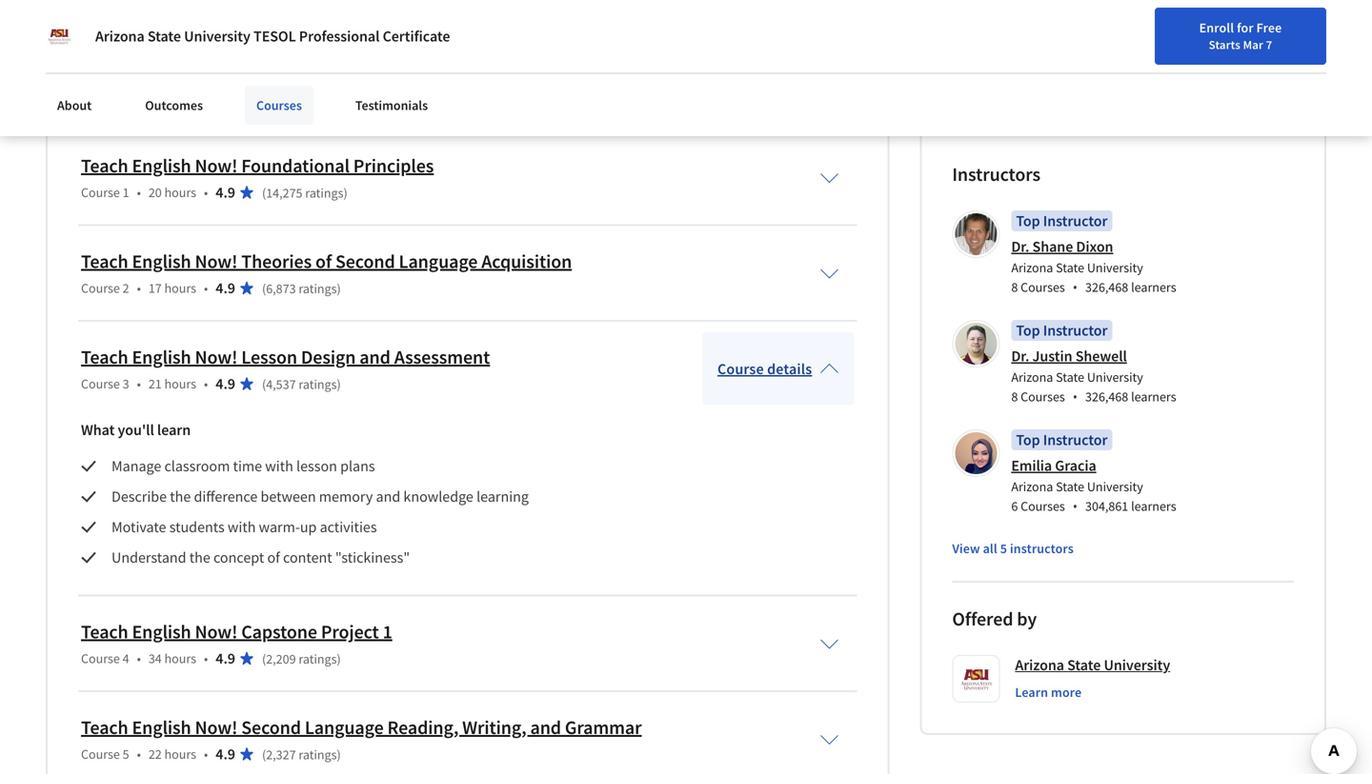 Task type: vqa. For each thing, say whether or not it's contained in the screenshot.


Task type: locate. For each thing, give the bounding box(es) containing it.
326,468 inside top instructor dr. shane dixon arizona state university 8 courses • 326,468 learners
[[1086, 279, 1129, 296]]

0 vertical spatial will
[[358, 2, 380, 21]]

course
[[81, 184, 120, 201], [81, 280, 120, 297], [718, 360, 764, 379], [81, 376, 120, 393], [81, 651, 120, 668], [81, 746, 120, 764]]

1 vertical spatial teaching
[[258, 48, 313, 67]]

1 horizontal spatial capstone
[[639, 25, 699, 44]]

4 4.9 from the top
[[216, 650, 235, 669]]

304,861
[[1086, 498, 1129, 515]]

arizona
[[95, 27, 145, 46], [1011, 259, 1053, 277], [1011, 369, 1053, 386], [1011, 479, 1053, 496], [1015, 656, 1065, 675]]

1 now! from the top
[[195, 154, 238, 178]]

5 english from the top
[[132, 716, 191, 740]]

• inside top instructor emilia gracia arizona state university 6 courses • 304,861 learners
[[1073, 498, 1078, 516]]

326,468 for dr. shane dixon
[[1086, 279, 1129, 296]]

course left 22
[[81, 746, 120, 764]]

courses inside top instructor dr. shane dixon arizona state university 8 courses • 326,468 learners
[[1021, 279, 1065, 296]]

) down design
[[337, 376, 341, 393]]

top for gracia
[[1016, 431, 1040, 450]]

create
[[714, 2, 753, 21]]

to right sure
[[317, 25, 330, 44]]

dr. shane dixon link
[[1011, 238, 1114, 257]]

1 vertical spatial capstone
[[241, 621, 317, 644]]

2 4.9 from the top
[[216, 279, 235, 298]]

1
[[123, 184, 129, 201], [383, 621, 392, 644]]

top up justin
[[1016, 321, 1040, 340]]

top
[[1016, 212, 1040, 231], [1016, 321, 1040, 340], [1016, 431, 1040, 450]]

5
[[1000, 541, 1007, 558], [123, 746, 129, 764]]

state inside arizona state university learn more
[[1068, 656, 1101, 675]]

second up ( 6,873 ratings )
[[335, 250, 395, 274]]

• right 2
[[137, 280, 141, 297]]

1 4.9 from the top
[[216, 183, 235, 202]]

4.9 for lesson
[[216, 375, 235, 394]]

second up 2,327
[[241, 716, 301, 740]]

state down gracia
[[1056, 479, 1085, 496]]

5 ( from the top
[[262, 747, 266, 764]]

1 vertical spatial professional
[[46, 25, 124, 44]]

teaching up opportunity
[[127, 25, 182, 44]]

1 vertical spatial top
[[1016, 321, 1040, 340]]

1 8 from the top
[[1011, 279, 1018, 296]]

"stickiness"
[[335, 549, 410, 568]]

arizona inside arizona state university learn more
[[1015, 656, 1065, 675]]

0 horizontal spatial of
[[267, 549, 280, 568]]

top for shane
[[1016, 212, 1040, 231]]

teach
[[81, 154, 128, 178], [81, 250, 128, 274], [81, 346, 128, 369], [81, 621, 128, 644], [81, 716, 128, 740]]

4 now! from the top
[[195, 621, 238, 644]]

2 hours from the top
[[164, 280, 196, 297]]

and right "memory"
[[376, 488, 400, 507]]

arizona down emilia
[[1011, 479, 1053, 496]]

8 for dr. shane dixon
[[1011, 279, 1018, 296]]

the up students
[[170, 488, 191, 507]]

activities
[[320, 518, 377, 537]]

1 horizontal spatial with
[[265, 457, 293, 476]]

1 left the 20
[[123, 184, 129, 201]]

• left '304,861'
[[1073, 498, 1078, 516]]

find
[[1099, 22, 1124, 39]]

now! down outcomes
[[195, 154, 238, 178]]

free right join
[[1336, 24, 1362, 41]]

0 vertical spatial teaching
[[127, 25, 182, 44]]

course for teach english now! theories of second language acquisition
[[81, 280, 120, 297]]

classroom
[[164, 457, 230, 476]]

and right writing,
[[530, 716, 561, 740]]

2 horizontal spatial for
[[1316, 24, 1333, 41]]

0 vertical spatial 8
[[1011, 279, 1018, 296]]

courses up foundational
[[256, 97, 302, 114]]

ratings right 2,209
[[299, 651, 337, 668]]

1 horizontal spatial free
[[1336, 24, 1362, 41]]

1 horizontal spatial will
[[778, 25, 801, 44]]

instructor up dr. shane dixon link
[[1043, 212, 1108, 231]]

language up ( 2,327 ratings )
[[305, 716, 384, 740]]

of down warm-
[[267, 549, 280, 568]]

1 vertical spatial 326,468
[[1086, 389, 1129, 406]]

0 vertical spatial 1
[[123, 184, 129, 201]]

for left "expert"
[[375, 48, 392, 67]]

dr. left the shane on the right
[[1011, 238, 1030, 257]]

4.9 for theories
[[216, 279, 235, 298]]

now! for theories
[[195, 250, 238, 274]]

ratings down design
[[299, 376, 337, 393]]

ratings for of
[[299, 280, 337, 298]]

326,468 inside top instructor dr. justin shewell arizona state university 8 courses • 326,468 learners
[[1086, 389, 1129, 406]]

state down dr. shane dixon link
[[1056, 259, 1085, 277]]

5 inside button
[[1000, 541, 1007, 558]]

capstone up 2,209
[[241, 621, 317, 644]]

the down coursera image
[[79, 48, 100, 67]]

0 horizontal spatial free
[[1257, 19, 1282, 36]]

english up 21
[[132, 346, 191, 369]]

course 5 • 22 hours •
[[81, 746, 208, 764]]

3 hours from the top
[[164, 376, 196, 393]]

3 4.9 from the top
[[216, 375, 235, 394]]

3 ( from the top
[[262, 376, 266, 393]]

instructor up the dr. justin shewell link
[[1043, 321, 1108, 340]]

0 vertical spatial a
[[756, 2, 764, 21]]

in right 'log'
[[1261, 22, 1271, 39]]

0 horizontal spatial a
[[247, 48, 255, 67]]

2 326,468 from the top
[[1086, 389, 1129, 406]]

0 horizontal spatial to
[[183, 48, 196, 67]]

teach up 3
[[81, 346, 128, 369]]

0 vertical spatial of
[[315, 250, 332, 274]]

1 horizontal spatial a
[[756, 2, 764, 21]]

0 vertical spatial professional
[[151, 2, 230, 21]]

0 vertical spatial to
[[317, 25, 330, 44]]

a up you
[[756, 2, 764, 21]]

1 dr. from the top
[[1011, 238, 1030, 257]]

2 instructor from the top
[[1043, 321, 1108, 340]]

now! left theories
[[195, 250, 238, 274]]

4 english from the top
[[132, 621, 191, 644]]

coursera image
[[23, 15, 144, 46]]

4.9 left 4,537
[[216, 375, 235, 394]]

courses down the shane on the right
[[1021, 279, 1065, 296]]

ratings for design
[[299, 376, 337, 393]]

hours for second
[[164, 746, 196, 764]]

now! for lesson
[[195, 346, 238, 369]]

0 horizontal spatial will
[[358, 2, 380, 21]]

portfolio down professional
[[316, 48, 371, 67]]

top instructor dr. justin shewell arizona state university 8 courses • 326,468 learners
[[1011, 321, 1177, 406]]

teach up course 5 • 22 hours •
[[81, 716, 128, 740]]

principles
[[353, 154, 434, 178]]

dr. inside top instructor dr. shane dixon arizona state university 8 courses • 326,468 learners
[[1011, 238, 1030, 257]]

ratings down foundational
[[305, 185, 344, 202]]

• left 22
[[137, 746, 141, 764]]

3 now! from the top
[[195, 346, 238, 369]]

hours right 22
[[164, 746, 196, 764]]

state up opportunity
[[148, 27, 181, 46]]

english up 34
[[132, 621, 191, 644]]

teaching
[[127, 25, 182, 44], [258, 48, 313, 67]]

free inside enroll for free starts mar 7
[[1257, 19, 1282, 36]]

a down that
[[247, 48, 255, 67]]

8 down dr. shane dixon link
[[1011, 279, 1018, 296]]

dr. left justin
[[1011, 347, 1030, 366]]

326,468 down shewell
[[1086, 389, 1129, 406]]

326,468 for dr. justin shewell
[[1086, 389, 1129, 406]]

state inside top instructor dr. shane dixon arizona state university 8 courses • 326,468 learners
[[1056, 259, 1085, 277]]

starts
[[1209, 37, 1241, 52]]

2 8 from the top
[[1011, 389, 1018, 406]]

4.9
[[216, 183, 235, 202], [216, 279, 235, 298], [216, 375, 235, 394], [216, 650, 235, 669], [216, 745, 235, 765]]

5 now! from the top
[[195, 716, 238, 740]]

0 horizontal spatial in
[[569, 25, 581, 44]]

arizona down justin
[[1011, 369, 1053, 386]]

1 vertical spatial will
[[778, 25, 801, 44]]

326,468 down dixon
[[1086, 279, 1129, 296]]

with up "concept"
[[228, 518, 256, 537]]

language
[[399, 250, 478, 274], [305, 716, 384, 740]]

teach english now! second language reading, writing, and grammar
[[81, 716, 642, 740]]

to left submit
[[183, 48, 196, 67]]

1 horizontal spatial teaching
[[258, 48, 313, 67]]

1 vertical spatial to
[[183, 48, 196, 67]]

dr. inside top instructor dr. justin shewell arizona state university 8 courses • 326,468 learners
[[1011, 347, 1030, 366]]

0 vertical spatial top
[[1016, 212, 1040, 231]]

free
[[1257, 19, 1282, 36], [1336, 24, 1362, 41]]

3 english from the top
[[132, 346, 191, 369]]

4
[[123, 651, 129, 668]]

testimonials link
[[344, 86, 439, 125]]

8
[[1011, 279, 1018, 296], [1011, 389, 1018, 406]]

0 horizontal spatial 5
[[123, 746, 129, 764]]

) down teach english now! second language reading, writing, and grammar link
[[337, 747, 341, 764]]

1 vertical spatial a
[[247, 48, 255, 67]]

1 instructor from the top
[[1043, 212, 1108, 231]]

memory
[[319, 488, 373, 507]]

teach english now! foundational principles
[[81, 154, 434, 178]]

4 ( from the top
[[262, 651, 266, 668]]

offered
[[952, 608, 1013, 632]]

and left create
[[686, 2, 710, 21]]

1 vertical spatial dr.
[[1011, 347, 1030, 366]]

) for principles
[[344, 185, 348, 202]]

teach for teach english now! lesson design and assessment
[[81, 346, 128, 369]]

instructor inside top instructor dr. shane dixon arizona state university 8 courses • 326,468 learners
[[1043, 212, 1108, 231]]

2 ( from the top
[[262, 280, 266, 298]]

ratings right 2,327
[[299, 747, 337, 764]]

teach up 4
[[81, 621, 128, 644]]

join for free link
[[1283, 15, 1367, 51]]

0 horizontal spatial lesson
[[296, 457, 337, 476]]

about
[[57, 97, 92, 114]]

teach for teach english now! foundational principles
[[81, 154, 128, 178]]

emilia gracia link
[[1011, 457, 1097, 476]]

for for enroll
[[1237, 19, 1254, 36]]

teaching down 'tesol'
[[258, 48, 313, 67]]

1 top from the top
[[1016, 212, 1040, 231]]

8 inside top instructor dr. justin shewell arizona state university 8 courses • 326,468 learners
[[1011, 389, 1018, 406]]

instructor inside top instructor emilia gracia arizona state university 6 courses • 304,861 learners
[[1043, 431, 1108, 450]]

instructor
[[1043, 212, 1108, 231], [1043, 321, 1108, 340], [1043, 431, 1108, 450]]

3 instructor from the top
[[1043, 431, 1108, 450]]

1 vertical spatial 8
[[1011, 389, 1018, 406]]

final
[[608, 25, 636, 44]]

1 horizontal spatial 1
[[383, 621, 392, 644]]

theories
[[241, 250, 312, 274]]

• right 21
[[204, 376, 208, 393]]

1 vertical spatial instructor
[[1043, 321, 1108, 340]]

2 teach from the top
[[81, 250, 128, 274]]

2 now! from the top
[[195, 250, 238, 274]]

1 326,468 from the top
[[1086, 279, 1129, 296]]

2 english from the top
[[132, 250, 191, 274]]

courses inside top instructor emilia gracia arizona state university 6 courses • 304,861 learners
[[1021, 498, 1065, 515]]

course left the 20
[[81, 184, 120, 201]]

courses down justin
[[1021, 389, 1065, 406]]

0 vertical spatial dr.
[[1011, 238, 1030, 257]]

1 vertical spatial lesson
[[296, 457, 337, 476]]

university
[[184, 27, 251, 46], [1087, 259, 1143, 277], [1087, 369, 1143, 386], [1087, 479, 1143, 496], [1104, 656, 1170, 675]]

1 vertical spatial second
[[241, 716, 301, 740]]

1 horizontal spatial lesson
[[419, 2, 460, 21]]

0 vertical spatial 5
[[1000, 541, 1007, 558]]

ratings for principles
[[305, 185, 344, 202]]

is
[[273, 25, 283, 44]]

career
[[1182, 22, 1219, 39]]

lesson
[[419, 2, 460, 21], [296, 457, 337, 476]]

0 horizontal spatial professional
[[46, 25, 124, 44]]

None search field
[[272, 12, 586, 50]]

you'll
[[118, 421, 154, 440]]

with right time
[[265, 457, 293, 476]]

state down the dr. justin shewell link
[[1056, 369, 1085, 386]]

for inside enroll for free starts mar 7
[[1237, 19, 1254, 36]]

• down the dr. justin shewell link
[[1073, 388, 1078, 406]]

0 horizontal spatial capstone
[[241, 621, 317, 644]]

2 dr. from the top
[[1011, 347, 1030, 366]]

0 horizontal spatial language
[[305, 716, 384, 740]]

teach english now! capstone project 1 link
[[81, 621, 392, 644]]

8 down the dr. justin shewell link
[[1011, 389, 1018, 406]]

english up 22
[[132, 716, 191, 740]]

0 vertical spatial lesson
[[419, 2, 460, 21]]

now!
[[195, 154, 238, 178], [195, 250, 238, 274], [195, 346, 238, 369], [195, 621, 238, 644], [195, 716, 238, 740]]

0 horizontal spatial second
[[241, 716, 301, 740]]

ratings for project
[[299, 651, 337, 668]]

arizona state university tesol professional certificate
[[95, 27, 450, 46]]

• down dr. shane dixon link
[[1073, 278, 1078, 297]]

( 6,873 ratings )
[[262, 280, 341, 298]]

1 horizontal spatial 5
[[1000, 541, 1007, 558]]

ratings down teach english now! theories of second language acquisition
[[299, 280, 337, 298]]

design
[[301, 346, 356, 369]]

course left 2
[[81, 280, 120, 297]]

hours right '17'
[[164, 280, 196, 297]]

course for teach english now! capstone project 1
[[81, 651, 120, 668]]

22
[[149, 746, 162, 764]]

capstone
[[639, 25, 699, 44], [241, 621, 317, 644]]

4.9 left 2,327
[[216, 745, 235, 765]]

arizona inside top instructor dr. shane dixon arizona state university 8 courses • 326,468 learners
[[1011, 259, 1053, 277]]

shewell
[[1076, 347, 1127, 366]]

view all 5 instructors button
[[952, 540, 1074, 559]]

top inside top instructor dr. shane dixon arizona state university 8 courses • 326,468 learners
[[1016, 212, 1040, 231]]

state up more on the bottom
[[1068, 656, 1101, 675]]

4 hours from the top
[[164, 651, 196, 668]]

top inside top instructor emilia gracia arizona state university 6 courses • 304,861 learners
[[1016, 431, 1040, 450]]

now! left the lesson
[[195, 346, 238, 369]]

7
[[1266, 37, 1273, 52]]

students
[[169, 518, 225, 537]]

1 vertical spatial 1
[[383, 621, 392, 644]]

learn more button
[[1015, 684, 1082, 703]]

4.9 for capstone
[[216, 650, 235, 669]]

0 horizontal spatial portfolio
[[185, 25, 241, 44]]

0 horizontal spatial with
[[228, 518, 256, 537]]

4 teach from the top
[[81, 621, 128, 644]]

log in link
[[1228, 19, 1281, 42]]

dr. shane dixon image
[[955, 214, 997, 256]]

english for theories
[[132, 250, 191, 274]]

now! up course 4 • 34 hours •
[[195, 621, 238, 644]]

1 vertical spatial of
[[267, 549, 280, 568]]

• inside top instructor dr. shane dixon arizona state university 8 courses • 326,468 learners
[[1073, 278, 1078, 297]]

professional right this
[[151, 2, 230, 21]]

1 ( from the top
[[262, 185, 266, 202]]

top up the shane on the right
[[1016, 212, 1040, 231]]

( for capstone
[[262, 651, 266, 668]]

professional
[[151, 2, 230, 21], [46, 25, 124, 44]]

top up emilia
[[1016, 431, 1040, 450]]

arizona down the shane on the right
[[1011, 259, 1053, 277]]

course,
[[702, 25, 748, 44]]

5 4.9 from the top
[[216, 745, 235, 765]]

lesson inside throughout this professional certificate, learners will write lesson plans, record themselves teaching, and create a professional teaching portfolio that is sure to impress current or future employers. in the final capstone course, you will have the opportunity to submit a teaching portfolio for expert review.
[[419, 2, 460, 21]]

portfolio
[[185, 25, 241, 44], [316, 48, 371, 67]]

0 vertical spatial instructor
[[1043, 212, 1108, 231]]

hours for capstone
[[164, 651, 196, 668]]

1 horizontal spatial portfolio
[[316, 48, 371, 67]]

1 vertical spatial with
[[228, 518, 256, 537]]

2 vertical spatial top
[[1016, 431, 1040, 450]]

5 teach from the top
[[81, 716, 128, 740]]

hours right the 20
[[164, 184, 196, 201]]

gracia
[[1055, 457, 1097, 476]]

course for teach english now! lesson design and assessment
[[81, 376, 120, 393]]

instructor up gracia
[[1043, 431, 1108, 450]]

reading,
[[387, 716, 459, 740]]

0 horizontal spatial for
[[375, 48, 392, 67]]

arizona inside top instructor dr. justin shewell arizona state university 8 courses • 326,468 learners
[[1011, 369, 1053, 386]]

university inside top instructor dr. shane dixon arizona state university 8 courses • 326,468 learners
[[1087, 259, 1143, 277]]

0 vertical spatial second
[[335, 250, 395, 274]]

1 horizontal spatial for
[[1237, 19, 1254, 36]]

courses right 6
[[1021, 498, 1065, 515]]

grammar
[[565, 716, 642, 740]]

top inside top instructor dr. justin shewell arizona state university 8 courses • 326,468 learners
[[1016, 321, 1040, 340]]

of up ( 6,873 ratings )
[[315, 250, 332, 274]]

1 teach from the top
[[81, 154, 128, 178]]

arizona down this
[[95, 27, 145, 46]]

arizona state university image
[[46, 23, 72, 50]]

and inside throughout this professional certificate, learners will write lesson plans, record themselves teaching, and create a professional teaching portfolio that is sure to impress current or future employers. in the final capstone course, you will have the opportunity to submit a teaching portfolio for expert review.
[[686, 2, 710, 21]]

2 vertical spatial instructor
[[1043, 431, 1108, 450]]

0 vertical spatial language
[[399, 250, 478, 274]]

4.9 left 6,873
[[216, 279, 235, 298]]

) down project
[[337, 651, 341, 668]]

arizona up learn
[[1015, 656, 1065, 675]]

instructor inside top instructor dr. justin shewell arizona state university 8 courses • 326,468 learners
[[1043, 321, 1108, 340]]

2 top from the top
[[1016, 321, 1040, 340]]

1 hours from the top
[[164, 184, 196, 201]]

difference
[[194, 488, 258, 507]]

8 inside top instructor dr. shane dixon arizona state university 8 courses • 326,468 learners
[[1011, 279, 1018, 296]]

3 teach from the top
[[81, 346, 128, 369]]

professional down throughout at top left
[[46, 25, 124, 44]]

course left details
[[718, 360, 764, 379]]

0 horizontal spatial teaching
[[127, 25, 182, 44]]

now! up course 5 • 22 hours •
[[195, 716, 238, 740]]

• right 22
[[204, 746, 208, 764]]

course for teach english now! foundational principles
[[81, 184, 120, 201]]

1 right project
[[383, 621, 392, 644]]

describe
[[112, 488, 167, 507]]

hours for lesson
[[164, 376, 196, 393]]

3 top from the top
[[1016, 431, 1040, 450]]

lesson up or
[[419, 2, 460, 21]]

top instructor dr. shane dixon arizona state university 8 courses • 326,468 learners
[[1011, 212, 1177, 297]]

1 horizontal spatial to
[[317, 25, 330, 44]]

instructor for shane
[[1043, 212, 1108, 231]]

log in
[[1238, 22, 1271, 39]]

concept
[[213, 549, 264, 568]]

for inside throughout this professional certificate, learners will write lesson plans, record themselves teaching, and create a professional teaching portfolio that is sure to impress current or future employers. in the final capstone course, you will have the opportunity to submit a teaching portfolio for expert review.
[[375, 48, 392, 67]]

8 for dr. justin shewell
[[1011, 389, 1018, 406]]

course 1 • 20 hours •
[[81, 184, 208, 201]]

• right '17'
[[204, 280, 208, 297]]

1 english from the top
[[132, 154, 191, 178]]

0 vertical spatial capstone
[[639, 25, 699, 44]]

4.9 down teach english now! foundational principles
[[216, 183, 235, 202]]

portfolio up submit
[[185, 25, 241, 44]]

arizona state university learn more
[[1015, 656, 1170, 702]]

instructor for justin
[[1043, 321, 1108, 340]]

english for lesson
[[132, 346, 191, 369]]

0 vertical spatial portfolio
[[185, 25, 241, 44]]

outcomes
[[145, 97, 203, 114]]

1 horizontal spatial professional
[[151, 2, 230, 21]]

free for enroll for free starts mar 7
[[1257, 19, 1282, 36]]

4.9 for second
[[216, 745, 235, 765]]

0 horizontal spatial 1
[[123, 184, 129, 201]]

capstone down teaching,
[[639, 25, 699, 44]]

5 hours from the top
[[164, 746, 196, 764]]

or
[[436, 25, 450, 44]]

0 vertical spatial 326,468
[[1086, 279, 1129, 296]]

dr.
[[1011, 238, 1030, 257], [1011, 347, 1030, 366]]

course left 3
[[81, 376, 120, 393]]



Task type: describe. For each thing, give the bounding box(es) containing it.
current
[[386, 25, 433, 44]]

courses inside top instructor dr. justin shewell arizona state university 8 courses • 326,468 learners
[[1021, 389, 1065, 406]]

1 vertical spatial 5
[[123, 746, 129, 764]]

learners inside top instructor emilia gracia arizona state university 6 courses • 304,861 learners
[[1131, 498, 1177, 515]]

review.
[[439, 48, 485, 67]]

• down teach english now! capstone project 1 'link'
[[204, 651, 208, 668]]

emilia gracia image
[[955, 433, 997, 475]]

( for theories
[[262, 280, 266, 298]]

( 2,209 ratings )
[[262, 651, 341, 668]]

20
[[149, 184, 162, 201]]

hours for foundational
[[164, 184, 196, 201]]

1 horizontal spatial second
[[335, 250, 395, 274]]

dr. justin shewell link
[[1011, 347, 1127, 366]]

writing,
[[462, 716, 527, 740]]

and right design
[[360, 346, 391, 369]]

motivate students with warm-up activities
[[112, 518, 377, 537]]

warm-
[[259, 518, 300, 537]]

instructor for gracia
[[1043, 431, 1108, 450]]

) for design
[[337, 376, 341, 393]]

more
[[1051, 684, 1082, 702]]

future
[[453, 25, 492, 44]]

knowledge
[[404, 488, 474, 507]]

understand
[[112, 549, 186, 568]]

course inside dropdown button
[[718, 360, 764, 379]]

this
[[125, 2, 148, 21]]

capstone inside throughout this professional certificate, learners will write lesson plans, record themselves teaching, and create a professional teaching portfolio that is sure to impress current or future employers. in the final capstone course, you will have the opportunity to submit a teaching portfolio for expert review.
[[639, 25, 699, 44]]

have
[[46, 48, 76, 67]]

manage
[[112, 457, 161, 476]]

english for foundational
[[132, 154, 191, 178]]

1 horizontal spatial language
[[399, 250, 478, 274]]

find your new career
[[1099, 22, 1219, 39]]

• right 4
[[137, 651, 141, 668]]

course 2 • 17 hours •
[[81, 280, 208, 297]]

all
[[983, 541, 998, 558]]

( for second
[[262, 747, 266, 764]]

ratings for language
[[299, 747, 337, 764]]

the down students
[[189, 549, 210, 568]]

you
[[751, 25, 775, 44]]

record
[[504, 2, 546, 21]]

( for lesson
[[262, 376, 266, 393]]

join for free
[[1288, 24, 1362, 41]]

teaching,
[[624, 2, 683, 21]]

time
[[233, 457, 262, 476]]

1 vertical spatial language
[[305, 716, 384, 740]]

log
[[1238, 22, 1258, 39]]

• left the 20
[[137, 184, 141, 201]]

assessment
[[394, 346, 490, 369]]

teach english now! lesson design and assessment
[[81, 346, 490, 369]]

• inside top instructor dr. justin shewell arizona state university 8 courses • 326,468 learners
[[1073, 388, 1078, 406]]

( 4,537 ratings )
[[262, 376, 341, 393]]

14,275
[[266, 185, 303, 202]]

state inside top instructor dr. justin shewell arizona state university 8 courses • 326,468 learners
[[1056, 369, 1085, 386]]

state inside top instructor emilia gracia arizona state university 6 courses • 304,861 learners
[[1056, 479, 1085, 496]]

now! for second
[[195, 716, 238, 740]]

2,327
[[266, 747, 296, 764]]

now! for foundational
[[195, 154, 238, 178]]

learners inside top instructor dr. justin shewell arizona state university 8 courses • 326,468 learners
[[1131, 389, 1177, 406]]

themselves
[[549, 2, 621, 21]]

find your new career link
[[1089, 19, 1228, 43]]

professional
[[299, 27, 380, 46]]

arizona inside top instructor emilia gracia arizona state university 6 courses • 304,861 learners
[[1011, 479, 1053, 496]]

2
[[123, 280, 129, 297]]

instructors
[[952, 163, 1041, 187]]

enroll
[[1199, 19, 1234, 36]]

course 4 • 34 hours •
[[81, 651, 208, 668]]

in inside throughout this professional certificate, learners will write lesson plans, record themselves teaching, and create a professional teaching portfolio that is sure to impress current or future employers. in the final capstone course, you will have the opportunity to submit a teaching portfolio for expert review.
[[569, 25, 581, 44]]

learners inside throughout this professional certificate, learners will write lesson plans, record themselves teaching, and create a professional teaching portfolio that is sure to impress current or future employers. in the final capstone course, you will have the opportunity to submit a teaching portfolio for expert review.
[[303, 2, 355, 21]]

university inside top instructor emilia gracia arizona state university 6 courses • 304,861 learners
[[1087, 479, 1143, 496]]

2,209
[[266, 651, 296, 668]]

teach for teach english now! second language reading, writing, and grammar
[[81, 716, 128, 740]]

17
[[149, 280, 162, 297]]

course details
[[718, 360, 812, 379]]

tesol
[[254, 27, 296, 46]]

course for teach english now! second language reading, writing, and grammar
[[81, 746, 120, 764]]

throughout this professional certificate, learners will write lesson plans, record themselves teaching, and create a professional teaching portfolio that is sure to impress current or future employers. in the final capstone course, you will have the opportunity to submit a teaching portfolio for expert review.
[[46, 2, 804, 67]]

dr. justin shewell image
[[955, 323, 997, 365]]

details
[[767, 360, 812, 379]]

dr. for dr. shane dixon
[[1011, 238, 1030, 257]]

submit
[[199, 48, 244, 67]]

by
[[1017, 608, 1037, 632]]

justin
[[1033, 347, 1073, 366]]

for for join
[[1316, 24, 1333, 41]]

course 3 • 21 hours •
[[81, 376, 208, 393]]

4.9 for foundational
[[216, 183, 235, 202]]

throughout
[[46, 2, 122, 21]]

view
[[952, 541, 980, 558]]

( 14,275 ratings )
[[262, 185, 348, 202]]

1 horizontal spatial in
[[1261, 22, 1271, 39]]

) for project
[[337, 651, 341, 668]]

expert
[[395, 48, 436, 67]]

dixon
[[1076, 238, 1114, 257]]

that
[[244, 25, 270, 44]]

content
[[283, 549, 332, 568]]

motivate
[[112, 518, 166, 537]]

• right 3
[[137, 376, 141, 393]]

arizona state university link
[[1015, 656, 1170, 676]]

teach for teach english now! capstone project 1
[[81, 621, 128, 644]]

english for second
[[132, 716, 191, 740]]

outcomes link
[[134, 86, 214, 125]]

now! for capstone
[[195, 621, 238, 644]]

courses link
[[245, 86, 313, 125]]

teach for teach english now! theories of second language acquisition
[[81, 250, 128, 274]]

university inside top instructor dr. justin shewell arizona state university 8 courses • 326,468 learners
[[1087, 369, 1143, 386]]

learners inside top instructor dr. shane dixon arizona state university 8 courses • 326,468 learners
[[1131, 279, 1177, 296]]

manage classroom time with lesson plans
[[112, 457, 375, 476]]

acquisition
[[481, 250, 572, 274]]

learn
[[1015, 684, 1048, 702]]

dr. for dr. justin shewell
[[1011, 347, 1030, 366]]

( for foundational
[[262, 185, 266, 202]]

( 2,327 ratings )
[[262, 747, 341, 764]]

the down themselves
[[584, 25, 605, 44]]

teach english now! capstone project 1
[[81, 621, 392, 644]]

1 vertical spatial portfolio
[[316, 48, 371, 67]]

0 vertical spatial with
[[265, 457, 293, 476]]

impress
[[333, 25, 383, 44]]

about link
[[46, 86, 103, 125]]

offered by
[[952, 608, 1037, 632]]

) for language
[[337, 747, 341, 764]]

1 horizontal spatial of
[[315, 250, 332, 274]]

teach english now! second language reading, writing, and grammar link
[[81, 716, 642, 740]]

shane
[[1033, 238, 1073, 257]]

new
[[1154, 22, 1179, 39]]

teach english now! foundational principles link
[[81, 154, 434, 178]]

free for join for free
[[1336, 24, 1362, 41]]

english for capstone
[[132, 621, 191, 644]]

view all 5 instructors
[[952, 541, 1074, 558]]

top for justin
[[1016, 321, 1040, 340]]

hours for theories
[[164, 280, 196, 297]]

what
[[81, 421, 115, 440]]

) for of
[[337, 280, 341, 298]]

top instructor emilia gracia arizona state university 6 courses • 304,861 learners
[[1011, 431, 1177, 516]]

your
[[1126, 22, 1152, 39]]

employers.
[[495, 25, 566, 44]]

testimonials
[[355, 97, 428, 114]]

34
[[149, 651, 162, 668]]

certificate,
[[233, 2, 300, 21]]

plans,
[[463, 2, 501, 21]]

plans
[[340, 457, 375, 476]]

write
[[383, 2, 416, 21]]

up
[[300, 518, 317, 537]]

university inside arizona state university learn more
[[1104, 656, 1170, 675]]

• right the 20
[[204, 184, 208, 201]]

foundational
[[241, 154, 350, 178]]



